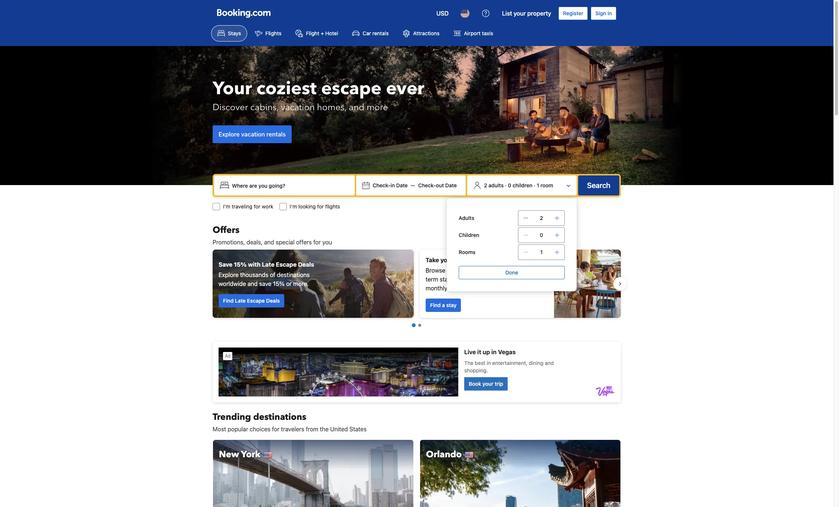 Task type: vqa. For each thing, say whether or not it's contained in the screenshot.
TEXAS, within the Downtown Austin Austin, Texas, United States
no



Task type: locate. For each thing, give the bounding box(es) containing it.
and
[[349, 101, 365, 113], [264, 239, 274, 246], [248, 281, 258, 287]]

group of friends hiking in the mountains on a sunny day image
[[213, 250, 414, 318]]

1 horizontal spatial escape
[[276, 261, 297, 268]]

15% left or
[[273, 281, 285, 287]]

coziest
[[257, 76, 317, 101]]

0 vertical spatial 2
[[484, 182, 488, 189]]

2 vertical spatial and
[[248, 281, 258, 287]]

in right "sign"
[[608, 10, 612, 16]]

0
[[508, 182, 512, 189], [540, 232, 544, 238]]

explore
[[219, 131, 240, 138], [219, 272, 239, 279]]

your right take
[[441, 257, 454, 264]]

0 vertical spatial 0
[[508, 182, 512, 189]]

for left you
[[314, 239, 321, 246]]

deals down the save
[[266, 298, 280, 304]]

region containing take your longest vacation yet
[[207, 247, 627, 321]]

find left a
[[430, 302, 441, 309]]

offers promotions, deals, and special offers for you
[[213, 224, 332, 246]]

and down escape
[[349, 101, 365, 113]]

late inside find late escape deals link
[[235, 298, 246, 304]]

find a stay
[[430, 302, 457, 309]]

stays
[[228, 30, 241, 36]]

1 vertical spatial more
[[294, 281, 307, 287]]

list your property link
[[498, 4, 556, 22]]

0 vertical spatial in
[[608, 10, 612, 16]]

out
[[436, 182, 444, 189]]

longest
[[455, 257, 477, 264]]

1 vertical spatial explore
[[219, 272, 239, 279]]

rentals
[[373, 30, 389, 36], [267, 131, 286, 138]]

i'm traveling for work
[[223, 204, 274, 210]]

1 horizontal spatial in
[[608, 10, 612, 16]]

escape down the save
[[247, 298, 265, 304]]

i'm
[[290, 204, 297, 210]]

find down worldwide
[[223, 298, 234, 304]]

vacation up offering
[[478, 257, 503, 264]]

0 vertical spatial your
[[514, 10, 526, 17]]

0 horizontal spatial check-
[[373, 182, 391, 189]]

0 horizontal spatial your
[[441, 257, 454, 264]]

deals
[[298, 261, 314, 268], [266, 298, 280, 304]]

late
[[262, 261, 275, 268], [235, 298, 246, 304]]

0 vertical spatial and
[[349, 101, 365, 113]]

for left "work"
[[254, 204, 261, 210]]

1 up done button
[[541, 249, 543, 256]]

2 check- from the left
[[418, 182, 436, 189]]

children
[[459, 232, 480, 238]]

i'm
[[223, 204, 231, 210]]

1 horizontal spatial 0
[[540, 232, 544, 238]]

1 vertical spatial 2
[[540, 215, 543, 221]]

2 for 2 adults · 0 children · 1 room
[[484, 182, 488, 189]]

i'm looking for flights
[[290, 204, 340, 210]]

1 horizontal spatial check-
[[418, 182, 436, 189]]

date
[[397, 182, 408, 189], [446, 182, 457, 189]]

choices
[[250, 426, 271, 433]]

explore up worldwide
[[219, 272, 239, 279]]

escape up or
[[276, 261, 297, 268]]

explore inside save 15% with late escape deals explore thousands of destinations worldwide and save 15% or more
[[219, 272, 239, 279]]

0 horizontal spatial date
[[397, 182, 408, 189]]

0 horizontal spatial 1
[[537, 182, 540, 189]]

browse
[[426, 267, 446, 274]]

0 horizontal spatial deals
[[266, 298, 280, 304]]

1 horizontal spatial and
[[264, 239, 274, 246]]

explore down discover
[[219, 131, 240, 138]]

1 vertical spatial your
[[441, 257, 454, 264]]

1 horizontal spatial 2
[[540, 215, 543, 221]]

register
[[564, 10, 584, 16]]

and down thousands
[[248, 281, 258, 287]]

worldwide
[[219, 281, 246, 287]]

1 vertical spatial late
[[235, 298, 246, 304]]

0 horizontal spatial more
[[294, 281, 307, 287]]

vacation down cabins,
[[241, 131, 265, 138]]

1 vertical spatial and
[[264, 239, 274, 246]]

discover
[[213, 101, 248, 113]]

15% left with
[[234, 261, 247, 268]]

work
[[262, 204, 274, 210]]

vacation
[[281, 101, 315, 113], [241, 131, 265, 138], [478, 257, 503, 264]]

done button
[[459, 266, 565, 280]]

travelers
[[281, 426, 305, 433]]

rentals right car
[[373, 30, 389, 36]]

date right out
[[446, 182, 457, 189]]

· right the children at right top
[[534, 182, 536, 189]]

check- right —
[[418, 182, 436, 189]]

2 explore from the top
[[219, 272, 239, 279]]

0 vertical spatial late
[[262, 261, 275, 268]]

· right 'adults' on the top of page
[[505, 182, 507, 189]]

0 horizontal spatial find
[[223, 298, 234, 304]]

late down worldwide
[[235, 298, 246, 304]]

vacation inside your coziest escape ever discover cabins, vacation homes, and more
[[281, 101, 315, 113]]

stays,
[[440, 276, 456, 283]]

0 vertical spatial 15%
[[234, 261, 247, 268]]

0 horizontal spatial 2
[[484, 182, 488, 189]]

late inside save 15% with late escape deals explore thousands of destinations worldwide and save 15% or more
[[262, 261, 275, 268]]

trending destinations most popular choices for travelers from the united states
[[213, 412, 367, 433]]

2 vertical spatial vacation
[[478, 257, 503, 264]]

1 vertical spatial escape
[[247, 298, 265, 304]]

escape inside save 15% with late escape deals explore thousands of destinations worldwide and save 15% or more
[[276, 261, 297, 268]]

deals down 'offers'
[[298, 261, 314, 268]]

homes,
[[317, 101, 347, 113]]

explore vacation rentals
[[219, 131, 286, 138]]

1 vertical spatial 15%
[[273, 281, 285, 287]]

0 vertical spatial rentals
[[373, 30, 389, 36]]

for right choices
[[272, 426, 280, 433]]

+
[[321, 30, 324, 36]]

0 vertical spatial destinations
[[277, 272, 310, 279]]

and right deals,
[[264, 239, 274, 246]]

escape
[[276, 261, 297, 268], [247, 298, 265, 304]]

rentals down cabins,
[[267, 131, 286, 138]]

1 horizontal spatial ·
[[534, 182, 536, 189]]

0 inside button
[[508, 182, 512, 189]]

destinations up 'travelers'
[[253, 412, 307, 424]]

adults
[[459, 215, 475, 221]]

1 explore from the top
[[219, 131, 240, 138]]

1 vertical spatial vacation
[[241, 131, 265, 138]]

·
[[505, 182, 507, 189], [534, 182, 536, 189]]

check-
[[373, 182, 391, 189], [418, 182, 436, 189]]

2 inside button
[[484, 182, 488, 189]]

take
[[426, 257, 439, 264]]

0 vertical spatial vacation
[[281, 101, 315, 113]]

2 left 'adults' on the top of page
[[484, 182, 488, 189]]

usd
[[437, 10, 449, 17]]

date left —
[[397, 182, 408, 189]]

2 down room
[[540, 215, 543, 221]]

sign in
[[596, 10, 612, 16]]

of
[[270, 272, 276, 279]]

the
[[320, 426, 329, 433]]

find late escape deals
[[223, 298, 280, 304]]

1 horizontal spatial vacation
[[281, 101, 315, 113]]

1 horizontal spatial find
[[430, 302, 441, 309]]

your inside "link"
[[514, 10, 526, 17]]

trending
[[213, 412, 251, 424]]

1 check- from the left
[[373, 182, 391, 189]]

save
[[219, 261, 233, 268]]

1 horizontal spatial deals
[[298, 261, 314, 268]]

more right or
[[294, 281, 307, 287]]

1 horizontal spatial more
[[367, 101, 388, 113]]

1 horizontal spatial your
[[514, 10, 526, 17]]

flight + hotel link
[[289, 25, 345, 42]]

0 vertical spatial 1
[[537, 182, 540, 189]]

0 horizontal spatial escape
[[247, 298, 265, 304]]

attractions
[[414, 30, 440, 36]]

flights
[[325, 204, 340, 210]]

and inside your coziest escape ever discover cabins, vacation homes, and more
[[349, 101, 365, 113]]

hotel
[[326, 30, 338, 36]]

term
[[426, 276, 439, 283]]

yet
[[504, 257, 513, 264]]

region
[[207, 247, 627, 321]]

0 horizontal spatial in
[[391, 182, 395, 189]]

explore vacation rentals link
[[213, 125, 292, 143]]

stay
[[447, 302, 457, 309]]

done
[[506, 270, 519, 276]]

for inside trending destinations most popular choices for travelers from the united states
[[272, 426, 280, 433]]

in left —
[[391, 182, 395, 189]]

airport taxis link
[[448, 25, 500, 42]]

1
[[537, 182, 540, 189], [541, 249, 543, 256]]

2 horizontal spatial and
[[349, 101, 365, 113]]

0 vertical spatial escape
[[276, 261, 297, 268]]

0 vertical spatial explore
[[219, 131, 240, 138]]

your
[[514, 10, 526, 17], [441, 257, 454, 264]]

offers
[[213, 224, 240, 237]]

destinations up or
[[277, 272, 310, 279]]

late up of
[[262, 261, 275, 268]]

0 horizontal spatial and
[[248, 281, 258, 287]]

your inside take your longest vacation yet browse properties offering long- term stays, many at reduced monthly rates.
[[441, 257, 454, 264]]

1 horizontal spatial 15%
[[273, 281, 285, 287]]

0 vertical spatial deals
[[298, 261, 314, 268]]

1 vertical spatial in
[[391, 182, 395, 189]]

at
[[473, 276, 479, 283]]

1 horizontal spatial date
[[446, 182, 457, 189]]

find for explore thousands of destinations worldwide and save 15% or more
[[223, 298, 234, 304]]

your right list
[[514, 10, 526, 17]]

flights
[[266, 30, 282, 36]]

vacation down coziest
[[281, 101, 315, 113]]

from
[[306, 426, 319, 433]]

in for sign
[[608, 10, 612, 16]]

main content
[[207, 224, 627, 508]]

0 vertical spatial more
[[367, 101, 388, 113]]

1 vertical spatial rentals
[[267, 131, 286, 138]]

1 vertical spatial deals
[[266, 298, 280, 304]]

flights link
[[249, 25, 288, 42]]

in
[[608, 10, 612, 16], [391, 182, 395, 189]]

1 vertical spatial destinations
[[253, 412, 307, 424]]

check- left —
[[373, 182, 391, 189]]

more down escape
[[367, 101, 388, 113]]

0 horizontal spatial ·
[[505, 182, 507, 189]]

progress bar
[[412, 324, 422, 328]]

airport taxis
[[464, 30, 494, 36]]

1 left room
[[537, 182, 540, 189]]

1 horizontal spatial late
[[262, 261, 275, 268]]

2 horizontal spatial vacation
[[478, 257, 503, 264]]

advertisement region
[[213, 342, 621, 403]]

0 horizontal spatial late
[[235, 298, 246, 304]]

0 horizontal spatial 0
[[508, 182, 512, 189]]

1 horizontal spatial 1
[[541, 249, 543, 256]]



Task type: describe. For each thing, give the bounding box(es) containing it.
sign in link
[[591, 7, 617, 20]]

offering
[[477, 267, 498, 274]]

2 date from the left
[[446, 182, 457, 189]]

Where are you going? field
[[229, 179, 352, 192]]

1 vertical spatial 0
[[540, 232, 544, 238]]

orlando
[[426, 449, 462, 461]]

your for property
[[514, 10, 526, 17]]

booking.com image
[[217, 9, 271, 18]]

main content containing offers
[[207, 224, 627, 508]]

york
[[241, 449, 261, 461]]

0 horizontal spatial 15%
[[234, 261, 247, 268]]

save
[[259, 281, 272, 287]]

states
[[350, 426, 367, 433]]

rooms
[[459, 249, 476, 256]]

new york link
[[213, 440, 414, 508]]

your coziest escape ever discover cabins, vacation homes, and more
[[213, 76, 425, 113]]

adults
[[489, 182, 504, 189]]

search button
[[579, 176, 620, 196]]

and inside save 15% with late escape deals explore thousands of destinations worldwide and save 15% or more
[[248, 281, 258, 287]]

usd button
[[432, 4, 453, 22]]

find for browse properties offering long- term stays, many at reduced monthly rates.
[[430, 302, 441, 309]]

attractions link
[[397, 25, 446, 42]]

car rentals
[[363, 30, 389, 36]]

stays link
[[211, 25, 248, 42]]

2 for 2
[[540, 215, 543, 221]]

save 15% with late escape deals explore thousands of destinations worldwide and save 15% or more
[[219, 261, 314, 287]]

you
[[323, 239, 332, 246]]

vacation inside take your longest vacation yet browse properties offering long- term stays, many at reduced monthly rates.
[[478, 257, 503, 264]]

property
[[528, 10, 552, 17]]

escape
[[321, 76, 382, 101]]

looking
[[299, 204, 316, 210]]

sign
[[596, 10, 607, 16]]

many
[[457, 276, 472, 283]]

more inside save 15% with late escape deals explore thousands of destinations worldwide and save 15% or more
[[294, 281, 307, 287]]

deals,
[[247, 239, 263, 246]]

find late escape deals link
[[219, 295, 285, 308]]

and inside offers promotions, deals, and special offers for you
[[264, 239, 274, 246]]

list your property
[[503, 10, 552, 17]]

check-in date button
[[370, 179, 411, 192]]

reduced
[[480, 276, 503, 283]]

car rentals link
[[346, 25, 395, 42]]

1 vertical spatial 1
[[541, 249, 543, 256]]

offers
[[296, 239, 312, 246]]

destinations inside save 15% with late escape deals explore thousands of destinations worldwide and save 15% or more
[[277, 272, 310, 279]]

united
[[330, 426, 348, 433]]

flight
[[306, 30, 320, 36]]

new
[[219, 449, 239, 461]]

rates.
[[449, 285, 465, 292]]

list
[[503, 10, 512, 17]]

car
[[363, 30, 371, 36]]

or
[[286, 281, 292, 287]]

0 horizontal spatial rentals
[[267, 131, 286, 138]]

search
[[588, 181, 611, 190]]

1 horizontal spatial rentals
[[373, 30, 389, 36]]

taxis
[[482, 30, 494, 36]]

for left flights
[[317, 204, 324, 210]]

register link
[[559, 7, 588, 20]]

special
[[276, 239, 295, 246]]

most
[[213, 426, 226, 433]]

for inside offers promotions, deals, and special offers for you
[[314, 239, 321, 246]]

thousands
[[240, 272, 269, 279]]

1 inside button
[[537, 182, 540, 189]]

take your longest vacation yet browse properties offering long- term stays, many at reduced monthly rates.
[[426, 257, 513, 292]]

check-out date button
[[416, 179, 460, 192]]

room
[[541, 182, 554, 189]]

0 horizontal spatial vacation
[[241, 131, 265, 138]]

flight + hotel
[[306, 30, 338, 36]]

1 date from the left
[[397, 182, 408, 189]]

find a stay link
[[426, 299, 461, 312]]

deals inside save 15% with late escape deals explore thousands of destinations worldwide and save 15% or more
[[298, 261, 314, 268]]

more inside your coziest escape ever discover cabins, vacation homes, and more
[[367, 101, 388, 113]]

new york
[[219, 449, 261, 461]]

traveling
[[232, 204, 253, 210]]

destinations inside trending destinations most popular choices for travelers from the united states
[[253, 412, 307, 424]]

ever
[[386, 76, 425, 101]]

check-in date — check-out date
[[373, 182, 457, 189]]

a
[[442, 302, 445, 309]]

take your longest vacation yet image
[[555, 250, 621, 318]]

progress bar inside main content
[[412, 324, 422, 328]]

airport
[[464, 30, 481, 36]]

with
[[248, 261, 261, 268]]

cabins,
[[251, 101, 279, 113]]

popular
[[228, 426, 248, 433]]

—
[[411, 182, 416, 189]]

1 · from the left
[[505, 182, 507, 189]]

2 adults · 0 children · 1 room button
[[471, 179, 574, 193]]

your
[[213, 76, 252, 101]]

orlando link
[[420, 440, 621, 508]]

children
[[513, 182, 533, 189]]

your for longest
[[441, 257, 454, 264]]

in for check-
[[391, 182, 395, 189]]

2 · from the left
[[534, 182, 536, 189]]



